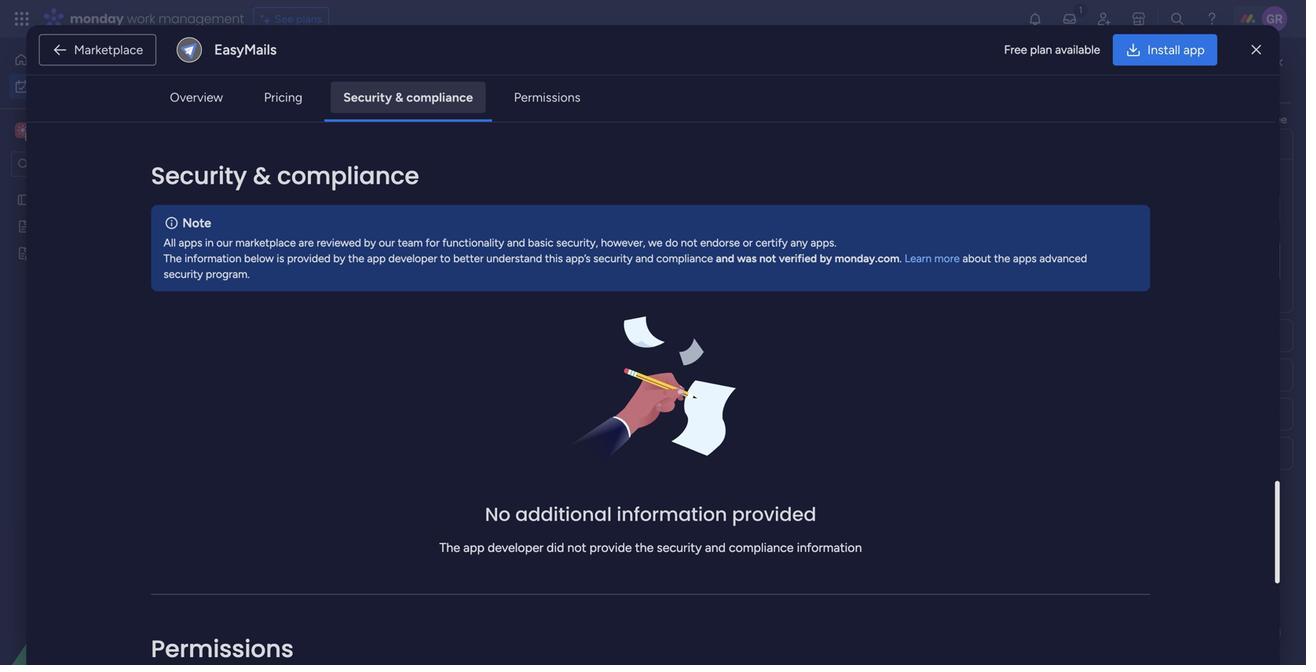Task type: locate. For each thing, give the bounding box(es) containing it.
security & compliance up filter dashboard by text search field at left top
[[343, 90, 473, 105]]

1 vertical spatial security
[[164, 267, 203, 281]]

1 horizontal spatial to
[[1257, 113, 1268, 126]]

group
[[700, 250, 731, 264], [700, 448, 731, 462]]

help image
[[1205, 11, 1220, 27]]

2 down reviewed
[[324, 255, 330, 268]]

1 horizontal spatial security
[[343, 90, 392, 105]]

the inside all apps in our marketplace are reviewed by our team for functionality and basic security, however, we do not endorse or certify any apps. the information below is provided by the app developer to better understand this app's security and compliance and was not verified by monday.com . learn more
[[348, 252, 365, 265]]

to
[[1232, 70, 1244, 84]]

to-
[[676, 284, 691, 297]]

1 horizontal spatial by
[[364, 236, 376, 249]]

no additional information provided image
[[565, 316, 737, 479]]

0 horizontal spatial apps
[[179, 236, 202, 249]]

apps.
[[811, 236, 837, 249]]

install app button
[[1113, 34, 1218, 66]]

compliance
[[407, 90, 473, 105], [277, 159, 419, 192], [657, 252, 714, 265], [729, 540, 794, 555]]

1 horizontal spatial 2
[[355, 198, 361, 211]]

2 horizontal spatial information
[[797, 540, 862, 555]]

to
[[1257, 113, 1268, 126], [440, 252, 451, 265]]

0 vertical spatial provided
[[287, 252, 331, 265]]

1 horizontal spatial /
[[344, 194, 351, 214]]

security & compliance
[[343, 90, 473, 105], [151, 159, 419, 192]]

main content containing past dates /
[[208, 38, 1307, 666]]

project for project
[[255, 283, 291, 296]]

not right did
[[568, 540, 587, 555]]

security
[[343, 90, 392, 105], [151, 159, 247, 192]]

1 horizontal spatial &
[[395, 90, 404, 105]]

do right we
[[666, 236, 678, 249]]

2 inside today / 2 items
[[324, 255, 330, 268]]

are
[[299, 236, 314, 249]]

0 horizontal spatial information
[[185, 252, 242, 265]]

0 horizontal spatial security
[[164, 267, 203, 281]]

0 vertical spatial app
[[1184, 42, 1205, 57]]

to-do
[[676, 284, 704, 297]]

our left team
[[379, 236, 395, 249]]

by down reviewed
[[333, 252, 346, 265]]

lottie animation element
[[0, 507, 200, 666]]

0 horizontal spatial by
[[333, 252, 346, 265]]

1 horizontal spatial apps
[[1014, 252, 1037, 265]]

1 vertical spatial public board image
[[17, 219, 31, 234]]

1 horizontal spatial project
[[798, 284, 834, 297]]

security inside security & compliance button
[[343, 90, 392, 105]]

0 vertical spatial information
[[185, 252, 242, 265]]

free
[[1005, 43, 1028, 57]]

security & compliance button
[[331, 82, 486, 113]]

all
[[164, 236, 176, 249]]

greg robinson image
[[1263, 6, 1288, 31]]

security inside about the apps advanced security program.
[[164, 267, 203, 281]]

1 vertical spatial information
[[617, 502, 727, 528]]

0 vertical spatial security
[[594, 252, 633, 265]]

/ right dates
[[344, 194, 351, 214]]

project down verified
[[798, 284, 834, 297]]

0 horizontal spatial to
[[440, 252, 451, 265]]

app for install app
[[1184, 42, 1205, 57]]

our right in at left
[[217, 236, 233, 249]]

compliance inside all apps in our marketplace are reviewed by our team for functionality and basic security, however, we do not endorse or certify any apps. the information below is provided by the app developer to better understand this app's security and compliance and was not verified by monday.com . learn more
[[657, 252, 714, 265]]

for
[[426, 236, 440, 249]]

1 our from the left
[[217, 236, 233, 249]]

note alert
[[151, 205, 1151, 291]]

1 horizontal spatial information
[[617, 502, 727, 528]]

plans
[[296, 12, 322, 26]]

Filter dashboard by text search field
[[298, 124, 441, 149]]

note
[[183, 216, 211, 230]]

monday.com
[[835, 252, 900, 265]]

do right to
[[1246, 70, 1259, 84]]

items inside today / 2 items
[[333, 255, 360, 268]]

2 horizontal spatial not
[[760, 252, 777, 265]]

developer down team
[[389, 252, 438, 265]]

and
[[1152, 113, 1170, 126], [507, 236, 525, 249], [636, 252, 654, 265], [716, 252, 735, 265], [705, 540, 726, 555]]

understand
[[487, 252, 543, 265]]

main content
[[208, 38, 1307, 666]]

security down all
[[164, 267, 203, 281]]

0 horizontal spatial 2
[[324, 255, 330, 268]]

items
[[364, 198, 391, 211], [333, 255, 360, 268]]

information
[[185, 252, 242, 265], [617, 502, 727, 528], [797, 540, 862, 555]]

the
[[164, 252, 182, 265], [440, 540, 460, 555]]

0 vertical spatial 2
[[355, 198, 361, 211]]

monday marketplace image
[[1132, 11, 1147, 27]]

1 vertical spatial do
[[666, 236, 678, 249]]

no
[[485, 502, 511, 528]]

overview button
[[157, 82, 236, 113]]

invite members image
[[1097, 11, 1113, 27]]

do
[[1246, 70, 1259, 84], [666, 236, 678, 249]]

do inside button
[[1246, 70, 1259, 84]]

developer
[[389, 252, 438, 265], [488, 540, 544, 555]]

0 vertical spatial security & compliance
[[343, 90, 473, 105]]

2 vertical spatial security
[[657, 540, 702, 555]]

the down reviewed
[[348, 252, 365, 265]]

1 vertical spatial to
[[440, 252, 451, 265]]

security down no additional information provided
[[657, 540, 702, 555]]

no additional information provided
[[485, 502, 817, 528]]

1 group from the top
[[700, 250, 731, 264]]

0 vertical spatial public board image
[[17, 193, 31, 207]]

past
[[265, 194, 296, 214]]

security & compliance up past
[[151, 159, 419, 192]]

0 vertical spatial apps
[[179, 236, 202, 249]]

0 horizontal spatial security
[[151, 159, 247, 192]]

home
[[35, 53, 65, 66]]

1 vertical spatial group
[[700, 448, 731, 462]]

0 horizontal spatial /
[[313, 250, 320, 270]]

0 vertical spatial security
[[343, 90, 392, 105]]

2 group from the top
[[700, 448, 731, 462]]

1 horizontal spatial items
[[364, 198, 391, 211]]

1 horizontal spatial provided
[[732, 502, 817, 528]]

the left boards,
[[1050, 113, 1066, 126]]

0 horizontal spatial &
[[253, 159, 271, 192]]

security
[[594, 252, 633, 265], [164, 267, 203, 281], [657, 540, 702, 555]]

permissions
[[514, 90, 581, 105]]

provide
[[590, 540, 632, 555]]

2 our from the left
[[379, 236, 395, 249]]

0 horizontal spatial app
[[367, 252, 386, 265]]

learn
[[905, 252, 932, 265]]

0 horizontal spatial provided
[[287, 252, 331, 265]]

management
[[159, 10, 244, 28]]

app inside button
[[1184, 42, 1205, 57]]

2 horizontal spatial by
[[820, 252, 833, 265]]

app for the app developer did not provide the security and compliance information
[[464, 540, 485, 555]]

&
[[395, 90, 404, 105], [253, 159, 271, 192]]

& up filter dashboard by text search field at left top
[[395, 90, 404, 105]]

do
[[691, 284, 704, 297]]

0 horizontal spatial our
[[217, 236, 233, 249]]

see plans
[[275, 12, 322, 26]]

application logo image
[[177, 37, 202, 62]]

2 horizontal spatial app
[[1184, 42, 1205, 57]]

1 vertical spatial provided
[[732, 502, 817, 528]]

None text field
[[1018, 195, 1281, 222]]

project
[[255, 283, 291, 296], [798, 284, 834, 297]]

to do list
[[1232, 70, 1276, 84]]

easymails
[[214, 41, 277, 58]]

items right dates
[[364, 198, 391, 211]]

not down certify
[[760, 252, 777, 265]]

reviewed
[[317, 236, 361, 249]]

the right the provide
[[635, 540, 654, 555]]

people
[[1173, 113, 1206, 126]]

apps left in at left
[[179, 236, 202, 249]]

0 vertical spatial group
[[700, 250, 731, 264]]

security inside all apps in our marketplace are reviewed by our team for functionality and basic security, however, we do not endorse or certify any apps. the information below is provided by the app developer to better understand this app's security and compliance and was not verified by monday.com . learn more
[[594, 252, 633, 265]]

and up understand
[[507, 236, 525, 249]]

security up filter dashboard by text search field at left top
[[343, 90, 392, 105]]

1 horizontal spatial our
[[379, 236, 395, 249]]

search everything image
[[1170, 11, 1186, 27]]

& up past
[[253, 159, 271, 192]]

information inside all apps in our marketplace are reviewed by our team for functionality and basic security, however, we do not endorse or certify any apps. the information below is provided by the app developer to better understand this app's security and compliance and was not verified by monday.com . learn more
[[185, 252, 242, 265]]

work
[[127, 10, 155, 28]]

2 horizontal spatial security
[[657, 540, 702, 555]]

1 vertical spatial developer
[[488, 540, 544, 555]]

0 horizontal spatial the
[[164, 252, 182, 265]]

public board image
[[17, 193, 31, 207], [17, 219, 31, 234]]

the right about at the top of the page
[[994, 252, 1011, 265]]

2 vertical spatial app
[[464, 540, 485, 555]]

2
[[355, 198, 361, 211], [324, 255, 330, 268]]

items inside past dates / 2 items
[[364, 198, 391, 211]]

1 vertical spatial 2
[[324, 255, 330, 268]]

/ down are
[[313, 250, 320, 270]]

2 inside past dates / 2 items
[[355, 198, 361, 211]]

main workspace button
[[11, 117, 153, 144]]

by right reviewed
[[364, 236, 376, 249]]

list box
[[0, 183, 200, 479]]

and down endorse at the top right of page
[[716, 252, 735, 265]]

1 horizontal spatial the
[[440, 540, 460, 555]]

marketplace button
[[39, 34, 157, 66]]

people
[[982, 250, 1015, 264]]

0 vertical spatial items
[[364, 198, 391, 211]]

certify
[[756, 236, 788, 249]]

0 vertical spatial the
[[164, 252, 182, 265]]

workspace
[[67, 123, 129, 138]]

home option
[[9, 47, 191, 72]]

available
[[1056, 43, 1101, 57]]

and down we
[[636, 252, 654, 265]]

by
[[364, 236, 376, 249], [333, 252, 346, 265], [820, 252, 833, 265]]

1 vertical spatial the
[[440, 540, 460, 555]]

1 horizontal spatial security
[[594, 252, 633, 265]]

project down is
[[255, 283, 291, 296]]

0 horizontal spatial project
[[255, 283, 291, 296]]

0 vertical spatial not
[[681, 236, 698, 249]]

monday work management
[[70, 10, 244, 28]]

0 horizontal spatial items
[[333, 255, 360, 268]]

lottie animation image
[[0, 507, 200, 666]]

security up note
[[151, 159, 247, 192]]

apps inside about the apps advanced security program.
[[1014, 252, 1037, 265]]

0 vertical spatial /
[[344, 194, 351, 214]]

0 horizontal spatial not
[[568, 540, 587, 555]]

install
[[1148, 42, 1181, 57]]

team
[[398, 236, 423, 249]]

0 vertical spatial &
[[395, 90, 404, 105]]

None search field
[[298, 124, 441, 149]]

advanced
[[1040, 252, 1088, 265]]

1 horizontal spatial app
[[464, 540, 485, 555]]

1 vertical spatial app
[[367, 252, 386, 265]]

by down apps.
[[820, 252, 833, 265]]

2 public board image from the top
[[17, 219, 31, 234]]

0 horizontal spatial do
[[666, 236, 678, 249]]

1 vertical spatial items
[[333, 255, 360, 268]]

install app
[[1148, 42, 1205, 57]]

security down however,
[[594, 252, 633, 265]]

developer inside all apps in our marketplace are reviewed by our team for functionality and basic security, however, we do not endorse or certify any apps. the information below is provided by the app developer to better understand this app's security and compliance and was not verified by monday.com . learn more
[[389, 252, 438, 265]]

to left better
[[440, 252, 451, 265]]

option
[[0, 186, 200, 189]]

apps left advanced
[[1014, 252, 1037, 265]]

2 vertical spatial information
[[797, 540, 862, 555]]

1 horizontal spatial do
[[1246, 70, 1259, 84]]

items down reviewed
[[333, 255, 360, 268]]

0 vertical spatial do
[[1246, 70, 1259, 84]]

1 vertical spatial /
[[313, 250, 320, 270]]

marketplace
[[74, 42, 143, 57]]

0 horizontal spatial developer
[[389, 252, 438, 265]]

1 vertical spatial apps
[[1014, 252, 1037, 265]]

to right like
[[1257, 113, 1268, 126]]

2 right dates
[[355, 198, 361, 211]]

not left endorse at the top right of page
[[681, 236, 698, 249]]

basic
[[528, 236, 554, 249]]

0 vertical spatial developer
[[389, 252, 438, 265]]

developer down no
[[488, 540, 544, 555]]



Task type: describe. For each thing, give the bounding box(es) containing it.
1 horizontal spatial developer
[[488, 540, 544, 555]]

app's
[[566, 252, 591, 265]]

choose
[[1009, 113, 1047, 126]]

my
[[232, 59, 268, 94]]

.
[[900, 252, 902, 265]]

columns
[[1108, 113, 1149, 126]]

any
[[791, 236, 808, 249]]

workspace image
[[17, 122, 28, 139]]

select product image
[[14, 11, 30, 27]]

to do list button
[[1203, 64, 1283, 90]]

learn more link
[[905, 252, 960, 265]]

security & compliance inside button
[[343, 90, 473, 105]]

project management
[[798, 284, 901, 297]]

app inside all apps in our marketplace are reviewed by our team for functionality and basic security, however, we do not endorse or certify any apps. the information below is provided by the app developer to better understand this app's security and compliance and was not verified by monday.com . learn more
[[367, 252, 386, 265]]

management
[[837, 284, 901, 297]]

0 vertical spatial to
[[1257, 113, 1268, 126]]

pricing
[[264, 90, 303, 105]]

like
[[1238, 113, 1255, 126]]

the inside all apps in our marketplace are reviewed by our team for functionality and basic security, however, we do not endorse or certify any apps. the information below is provided by the app developer to better understand this app's security and compliance and was not verified by monday.com . learn more
[[164, 252, 182, 265]]

project management link
[[796, 276, 941, 303]]

this
[[545, 252, 563, 265]]

list
[[1262, 70, 1276, 84]]

mar 8
[[1087, 283, 1114, 295]]

pricing button
[[252, 82, 315, 113]]

project for project management
[[798, 284, 834, 297]]

overview
[[170, 90, 223, 105]]

greg robinson link
[[1062, 254, 1141, 268]]

program.
[[206, 267, 250, 281]]

1 image
[[1074, 1, 1088, 18]]

1 horizontal spatial not
[[681, 236, 698, 249]]

we
[[648, 236, 663, 249]]

greg robinson
[[1062, 254, 1141, 268]]

better
[[453, 252, 484, 265]]

my work
[[232, 59, 337, 94]]

work
[[274, 59, 337, 94]]

home link
[[9, 47, 191, 72]]

boards,
[[1069, 113, 1105, 126]]

8
[[1107, 283, 1114, 295]]

to inside all apps in our marketplace are reviewed by our team for functionality and basic security, however, we do not endorse or certify any apps. the information below is provided by the app developer to better understand this app's security and compliance and was not verified by monday.com . learn more
[[440, 252, 451, 265]]

board
[[855, 250, 883, 264]]

was
[[737, 252, 757, 265]]

about the apps advanced security program.
[[164, 252, 1088, 281]]

& inside button
[[395, 90, 404, 105]]

1 public board image from the top
[[17, 193, 31, 207]]

update feed image
[[1062, 11, 1078, 27]]

verified
[[779, 252, 817, 265]]

plan
[[1031, 43, 1053, 57]]

security,
[[557, 236, 598, 249]]

and left 'people'
[[1152, 113, 1170, 126]]

permissions button
[[502, 82, 593, 113]]

private board image
[[17, 246, 31, 261]]

dapulse x slim image
[[1252, 40, 1262, 59]]

past dates / 2 items
[[265, 194, 391, 214]]

is
[[277, 252, 284, 265]]

more
[[935, 252, 960, 265]]

greg robinson image
[[1032, 249, 1055, 273]]

functionality
[[443, 236, 505, 249]]

did
[[547, 540, 565, 555]]

notifications image
[[1028, 11, 1043, 27]]

main
[[36, 123, 64, 138]]

or
[[743, 236, 753, 249]]

choose the boards, columns and people you'd like to see
[[1009, 113, 1288, 126]]

however,
[[601, 236, 646, 249]]

workspace selection element
[[15, 121, 131, 141]]

provided inside all apps in our marketplace are reviewed by our team for functionality and basic security, however, we do not endorse or certify any apps. the information below is provided by the app developer to better understand this app's security and compliance and was not verified by monday.com . learn more
[[287, 252, 331, 265]]

you'd
[[1209, 113, 1236, 126]]

additional
[[516, 502, 612, 528]]

2 vertical spatial not
[[568, 540, 587, 555]]

1 vertical spatial &
[[253, 159, 271, 192]]

today / 2 items
[[265, 250, 360, 270]]

all apps in our marketplace are reviewed by our team for functionality and basic security, however, we do not endorse or certify any apps. the information below is provided by the app developer to better understand this app's security and compliance and was not verified by monday.com . learn more
[[164, 236, 960, 265]]

endorse
[[701, 236, 740, 249]]

in
[[205, 236, 214, 249]]

1 vertical spatial security & compliance
[[151, 159, 419, 192]]

free plan available
[[1005, 43, 1101, 57]]

workspace image
[[15, 122, 31, 139]]

about
[[963, 252, 992, 265]]

today
[[265, 250, 309, 270]]

marketplace
[[235, 236, 296, 249]]

see
[[1271, 113, 1288, 126]]

mar
[[1087, 283, 1105, 295]]

1 vertical spatial not
[[760, 252, 777, 265]]

monday
[[70, 10, 124, 28]]

do inside all apps in our marketplace are reviewed by our team for functionality and basic security, however, we do not endorse or certify any apps. the information below is provided by the app developer to better understand this app's security and compliance and was not verified by monday.com . learn more
[[666, 236, 678, 249]]

dates
[[299, 194, 340, 214]]

see plans button
[[254, 7, 329, 31]]

apps inside all apps in our marketplace are reviewed by our team for functionality and basic security, however, we do not endorse or certify any apps. the information below is provided by the app developer to better understand this app's security and compliance and was not verified by monday.com . learn more
[[179, 236, 202, 249]]

see
[[275, 12, 294, 26]]

below
[[244, 252, 274, 265]]

and down no additional information provided
[[705, 540, 726, 555]]

robinson
[[1091, 254, 1141, 268]]

1 vertical spatial security
[[151, 159, 247, 192]]

compliance inside button
[[407, 90, 473, 105]]

the app developer did not provide the security and compliance information
[[440, 540, 862, 555]]

the inside about the apps advanced security program.
[[994, 252, 1011, 265]]

main workspace
[[36, 123, 129, 138]]



Task type: vqa. For each thing, say whether or not it's contained in the screenshot.
"apps" within the the about the apps advanced security program.
no



